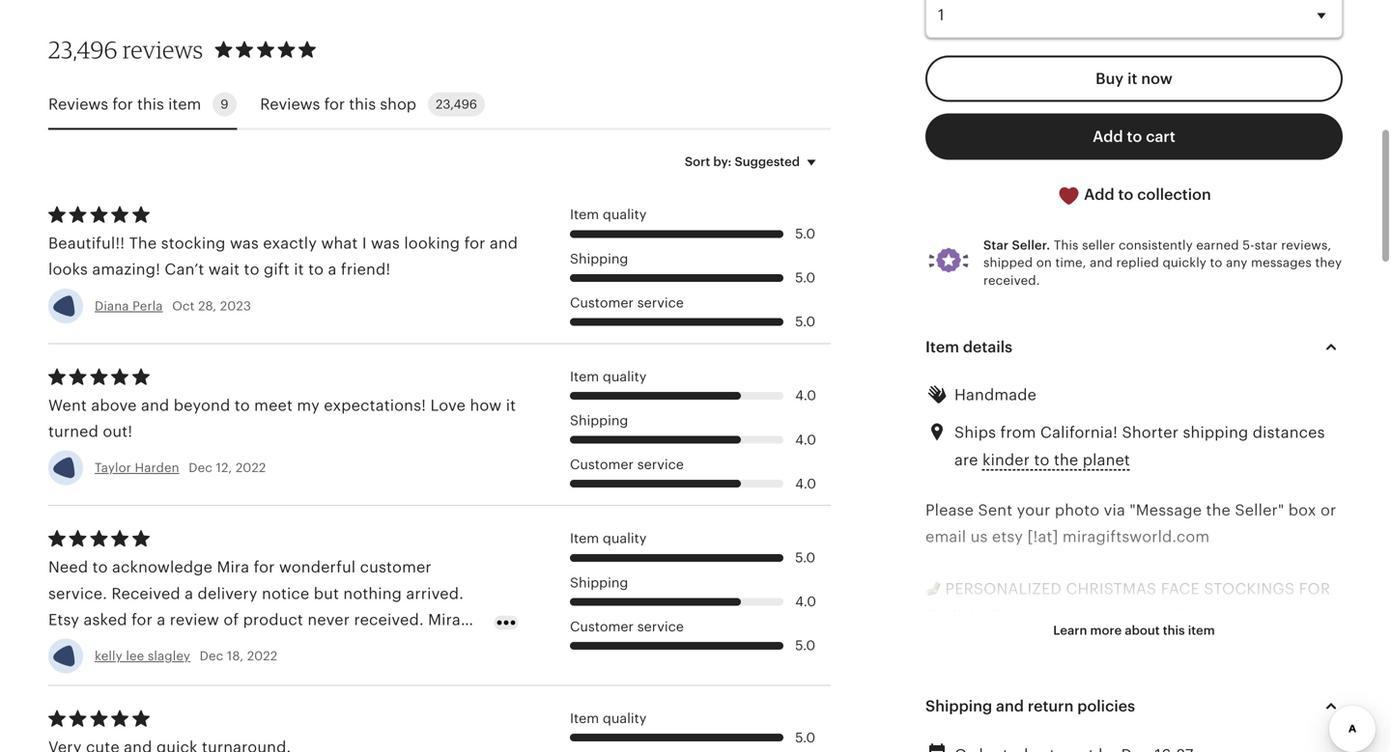 Task type: vqa. For each thing, say whether or not it's contained in the screenshot.
39 items items
no



Task type: describe. For each thing, give the bounding box(es) containing it.
went
[[48, 397, 87, 414]]

3 service from the top
[[638, 619, 684, 635]]

item inside dropdown button
[[1189, 624, 1216, 638]]

christmas
[[926, 634, 1002, 651]]

4 5.0 from the top
[[796, 550, 816, 566]]

learn
[[1054, 624, 1088, 638]]

expectations!
[[324, 397, 426, 414]]

1 vertical spatial mira
[[428, 612, 461, 629]]

-
[[984, 607, 990, 625]]

shipping for diana perla oct 28, 2023
[[570, 251, 629, 267]]

wonderful
[[279, 559, 356, 577]]

a down received
[[157, 612, 166, 629]]

box
[[1289, 502, 1317, 520]]

acknowledge
[[112, 559, 213, 577]]

to inside add to collection button
[[1119, 186, 1134, 204]]

kelly lee slagley dec 18, 2022
[[95, 650, 278, 664]]

never
[[308, 612, 350, 629]]

to inside 🧦 personalized christmas face stockings for family - start to create your stockings with various christmas patterns, face photo & an optional santa hat. choose between 8 optional font designs for names! you are ready for 2022.
[[1035, 607, 1050, 625]]

return
[[1028, 698, 1074, 715]]

quality for kelly lee slagley dec 18, 2022
[[603, 531, 647, 547]]

0 vertical spatial mira
[[217, 559, 250, 577]]

to left gift
[[244, 261, 260, 279]]

seller"
[[1236, 502, 1285, 520]]

stocking
[[161, 235, 226, 252]]

1 vertical spatial product
[[126, 664, 186, 682]]

shorter
[[1123, 424, 1179, 442]]

arrived.
[[406, 585, 464, 603]]

of
[[224, 612, 239, 629]]

item quality for kelly lee slagley dec 18, 2022
[[570, 531, 647, 547]]

item inside tab list
[[168, 96, 201, 113]]

reviews for reviews for this shop
[[260, 96, 320, 113]]

sort
[[685, 155, 711, 169]]

consistently
[[1119, 238, 1193, 253]]

create
[[1055, 607, 1102, 625]]

5 5.0 from the top
[[796, 639, 816, 654]]

3 customer from the top
[[570, 619, 634, 635]]

23,496 reviews
[[48, 35, 203, 64]]

for inside beautiful!! the stocking was exactly what i was looking for and looks amazing! can't wait to gift it to a friend!
[[464, 235, 486, 252]]

4 4.0 from the top
[[796, 595, 817, 610]]

this for item
[[137, 96, 164, 113]]

item quality for taylor harden dec 12, 2022
[[570, 369, 647, 385]]

1 vertical spatial dec
[[200, 650, 224, 664]]

names!
[[926, 686, 980, 704]]

for down 23,496 reviews
[[113, 96, 133, 113]]

2 vertical spatial mira
[[214, 691, 246, 708]]

shop
[[380, 96, 417, 113]]

0 vertical spatial dec
[[189, 461, 213, 476]]

beautiful!!
[[48, 235, 125, 252]]

🧦
[[926, 581, 942, 598]]

add to cart
[[1093, 128, 1176, 146]]

star
[[1255, 238, 1278, 253]]

reviews,
[[1282, 238, 1332, 253]]

customer service for beautiful!! the stocking was exactly what i was looking for and looks amazing! can't wait to gift it to a friend!
[[570, 295, 684, 311]]

carrier
[[280, 664, 329, 682]]

error.
[[88, 691, 128, 708]]

diana perla link
[[95, 299, 163, 313]]

thank
[[133, 691, 178, 708]]

for down 8
[[1091, 686, 1112, 704]]

turned
[[48, 423, 99, 441]]

received. inside the this seller consistently earned 5-star reviews, shipped on time, and replied quickly to any messages they received.
[[984, 273, 1041, 288]]

reviews
[[123, 35, 203, 64]]

now
[[1142, 70, 1173, 88]]

1 was from the left
[[230, 235, 259, 252]]

1 horizontal spatial optional
[[1202, 634, 1264, 651]]

or inside need to acknowledge mira for wonderful customer service. received a delivery notice but nothing arrived. etsy asked for a review of product never received. mira offered a refund or replacement without question. cpl days later product arrived and carrier had no excuse for their error. thank you mira for my beautiful gift.
[[175, 638, 190, 655]]

for up the refund
[[132, 612, 153, 629]]

add for add to cart
[[1093, 128, 1124, 146]]

the
[[129, 235, 157, 252]]

arrived
[[190, 664, 243, 682]]

and inside need to acknowledge mira for wonderful customer service. received a delivery notice but nothing arrived. etsy asked for a review of product never received. mira offered a refund or replacement without question. cpl days later product arrived and carrier had no excuse for their error. thank you mira for my beautiful gift.
[[247, 664, 276, 682]]

their
[[48, 691, 83, 708]]

delivery
[[198, 585, 258, 603]]

looking
[[404, 235, 460, 252]]

service for beautiful!! the stocking was exactly what i was looking for and looks amazing! can't wait to gift it to a friend!
[[638, 295, 684, 311]]

"message
[[1130, 502, 1203, 520]]

0 vertical spatial 2022
[[236, 461, 266, 476]]

shipping for kelly lee slagley dec 18, 2022
[[570, 575, 629, 591]]

shipped
[[984, 256, 1033, 270]]

later
[[87, 664, 121, 682]]

sort by: suggested
[[685, 155, 800, 169]]

2 was from the left
[[371, 235, 400, 252]]

via
[[1104, 502, 1126, 520]]

you
[[182, 691, 210, 708]]

kinder
[[983, 452, 1030, 469]]

&
[[1164, 634, 1175, 651]]

what
[[321, 235, 358, 252]]

taylor harden dec 12, 2022
[[95, 461, 266, 476]]

planet
[[1083, 452, 1131, 469]]

a inside beautiful!! the stocking was exactly what i was looking for and looks amazing! can't wait to gift it to a friend!
[[328, 261, 337, 279]]

to inside the this seller consistently earned 5-star reviews, shipped on time, and replied quickly to any messages they received.
[[1211, 256, 1223, 270]]

seller
[[1083, 238, 1116, 253]]

item for kelly lee slagley dec 18, 2022
[[570, 531, 599, 547]]

buy it now
[[1096, 70, 1173, 88]]

4 quality from the top
[[603, 711, 647, 727]]

sent
[[979, 502, 1013, 520]]

12,
[[216, 461, 232, 476]]

your inside please sent your photo via "message the seller" box or email us etsy [!at] miragiftsworld.com
[[1017, 502, 1051, 520]]

between
[[1021, 660, 1086, 677]]

need
[[48, 559, 88, 577]]

more
[[1091, 624, 1122, 638]]

an
[[1179, 634, 1198, 651]]

reviews for this shop
[[260, 96, 417, 113]]

earned
[[1197, 238, 1240, 253]]

8
[[1090, 660, 1100, 677]]

to inside need to acknowledge mira for wonderful customer service. received a delivery notice but nothing arrived. etsy asked for a review of product never received. mira offered a refund or replacement without question. cpl days later product arrived and carrier had no excuse for their error. thank you mira for my beautiful gift.
[[92, 559, 108, 577]]

it inside beautiful!! the stocking was exactly what i was looking for and looks amazing! can't wait to gift it to a friend!
[[294, 261, 304, 279]]

for down replacement
[[251, 691, 272, 708]]

california!
[[1041, 424, 1118, 442]]

18,
[[227, 650, 244, 664]]

how
[[470, 397, 502, 414]]

slagley
[[148, 650, 190, 664]]

beautiful
[[303, 691, 370, 708]]

hat.
[[926, 660, 955, 677]]

tab list containing reviews for this item
[[48, 81, 831, 130]]

but
[[314, 585, 339, 603]]

excuse
[[390, 664, 442, 682]]

photo inside 🧦 personalized christmas face stockings for family - start to create your stockings with various christmas patterns, face photo & an optional santa hat. choose between 8 optional font designs for names! you are ready for 2022.
[[1115, 634, 1160, 651]]

service.
[[48, 585, 107, 603]]

days
[[48, 664, 83, 682]]

customer
[[360, 559, 432, 577]]

for up "notice"
[[254, 559, 275, 577]]

had
[[334, 664, 362, 682]]

face
[[1078, 634, 1111, 651]]

this seller consistently earned 5-star reviews, shipped on time, and replied quickly to any messages they received.
[[984, 238, 1343, 288]]

time,
[[1056, 256, 1087, 270]]

are inside 🧦 personalized christmas face stockings for family - start to create your stockings with various christmas patterns, face photo & an optional santa hat. choose between 8 optional font designs for names! you are ready for 2022.
[[1017, 686, 1040, 704]]

to inside went above and beyond to meet my expectations! love how it turned out!
[[235, 397, 250, 414]]

start
[[994, 607, 1030, 625]]

4 item quality from the top
[[570, 711, 647, 727]]

review
[[170, 612, 219, 629]]

offered
[[48, 638, 103, 655]]

shipping and return policies button
[[909, 684, 1361, 730]]

miragiftsworld.com
[[1063, 528, 1210, 546]]

my inside need to acknowledge mira for wonderful customer service. received a delivery notice but nothing arrived. etsy asked for a review of product never received. mira offered a refund or replacement without question. cpl days later product arrived and carrier had no excuse for their error. thank you mira for my beautiful gift.
[[276, 691, 299, 708]]

refund
[[120, 638, 170, 655]]

3 5.0 from the top
[[796, 314, 816, 330]]

beautiful!! the stocking was exactly what i was looking for and looks amazing! can't wait to gift it to a friend!
[[48, 235, 518, 279]]

shipping inside dropdown button
[[926, 698, 993, 715]]

collection
[[1138, 186, 1212, 204]]

personalized
[[946, 581, 1062, 598]]

without
[[294, 638, 352, 655]]

received. inside need to acknowledge mira for wonderful customer service. received a delivery notice but nothing arrived. etsy asked for a review of product never received. mira offered a refund or replacement without question. cpl days later product arrived and carrier had no excuse for their error. thank you mira for my beautiful gift.
[[354, 612, 424, 629]]



Task type: locate. For each thing, give the bounding box(es) containing it.
ships
[[955, 424, 997, 442]]

dec up "arrived"
[[200, 650, 224, 664]]

1 vertical spatial or
[[175, 638, 190, 655]]

or
[[1321, 502, 1337, 520], [175, 638, 190, 655]]

2 vertical spatial service
[[638, 619, 684, 635]]

optional up designs
[[1202, 634, 1264, 651]]

1 horizontal spatial the
[[1207, 502, 1231, 520]]

and down seller on the top of the page
[[1090, 256, 1113, 270]]

no
[[366, 664, 386, 682]]

to right need
[[92, 559, 108, 577]]

item for diana perla oct 28, 2023
[[570, 207, 599, 222]]

the inside please sent your photo via "message the seller" box or email us etsy [!at] miragiftsworld.com
[[1207, 502, 1231, 520]]

item
[[570, 207, 599, 222], [926, 339, 960, 356], [570, 369, 599, 385], [570, 531, 599, 547], [570, 711, 599, 727]]

handmade
[[955, 387, 1037, 404]]

0 vertical spatial product
[[243, 612, 303, 629]]

1 horizontal spatial this
[[349, 96, 376, 113]]

to down the earned
[[1211, 256, 1223, 270]]

23,496 for 23,496
[[436, 97, 477, 112]]

my inside went above and beyond to meet my expectations! love how it turned out!
[[297, 397, 320, 414]]

2 customer service from the top
[[570, 457, 684, 473]]

0 vertical spatial your
[[1017, 502, 1051, 520]]

to down what
[[308, 261, 324, 279]]

3 4.0 from the top
[[796, 476, 817, 492]]

2 5.0 from the top
[[796, 270, 816, 286]]

1 horizontal spatial your
[[1107, 607, 1140, 625]]

photo inside please sent your photo via "message the seller" box or email us etsy [!at] miragiftsworld.com
[[1055, 502, 1100, 520]]

taylor
[[95, 461, 131, 476]]

cpl
[[431, 638, 457, 655]]

1 horizontal spatial photo
[[1115, 634, 1160, 651]]

this left "shop"
[[349, 96, 376, 113]]

0 vertical spatial customer service
[[570, 295, 684, 311]]

0 horizontal spatial was
[[230, 235, 259, 252]]

mira down "arrived"
[[214, 691, 246, 708]]

3 quality from the top
[[603, 531, 647, 547]]

4.0
[[796, 388, 817, 404], [796, 432, 817, 448], [796, 476, 817, 492], [796, 595, 817, 610]]

1 quality from the top
[[603, 207, 647, 222]]

1 service from the top
[[638, 295, 684, 311]]

to left 'cart'
[[1127, 128, 1143, 146]]

1 vertical spatial service
[[638, 457, 684, 473]]

item left 9
[[168, 96, 201, 113]]

reviews for this item
[[48, 96, 201, 113]]

product down kelly lee slagley link
[[126, 664, 186, 682]]

various
[[1258, 607, 1312, 625]]

and inside went above and beyond to meet my expectations! love how it turned out!
[[141, 397, 169, 414]]

this for shop
[[349, 96, 376, 113]]

6 5.0 from the top
[[796, 731, 816, 746]]

for
[[113, 96, 133, 113], [324, 96, 345, 113], [464, 235, 486, 252], [254, 559, 275, 577], [132, 612, 153, 629], [1268, 660, 1289, 677], [447, 664, 468, 682], [1091, 686, 1112, 704], [251, 691, 272, 708]]

23,496 inside tab list
[[436, 97, 477, 112]]

2 vertical spatial customer service
[[570, 619, 684, 635]]

0 horizontal spatial reviews
[[48, 96, 108, 113]]

item quality for diana perla oct 28, 2023
[[570, 207, 647, 222]]

for right looking on the top
[[464, 235, 486, 252]]

0 horizontal spatial this
[[137, 96, 164, 113]]

replacement
[[195, 638, 290, 655]]

1 vertical spatial item
[[1189, 624, 1216, 638]]

it inside went above and beyond to meet my expectations! love how it turned out!
[[506, 397, 516, 414]]

0 vertical spatial item
[[168, 96, 201, 113]]

cart
[[1146, 128, 1176, 146]]

need to acknowledge mira for wonderful customer service. received a delivery notice but nothing arrived. etsy asked for a review of product never received. mira offered a refund or replacement without question. cpl days later product arrived and carrier had no excuse for their error. thank you mira for my beautiful gift.
[[48, 559, 468, 708]]

3 item quality from the top
[[570, 531, 647, 547]]

0 vertical spatial my
[[297, 397, 320, 414]]

1 vertical spatial add
[[1085, 186, 1115, 204]]

1 vertical spatial your
[[1107, 607, 1140, 625]]

sort by: suggested button
[[671, 142, 838, 182]]

tab list
[[48, 81, 831, 130]]

0 vertical spatial it
[[1128, 70, 1138, 88]]

28,
[[198, 299, 217, 313]]

0 horizontal spatial photo
[[1055, 502, 1100, 520]]

1 horizontal spatial or
[[1321, 502, 1337, 520]]

1 vertical spatial customer service
[[570, 457, 684, 473]]

0 horizontal spatial 23,496
[[48, 35, 118, 64]]

policies
[[1078, 698, 1136, 715]]

0 horizontal spatial it
[[294, 261, 304, 279]]

service
[[638, 295, 684, 311], [638, 457, 684, 473], [638, 619, 684, 635]]

and inside the this seller consistently earned 5-star reviews, shipped on time, and replied quickly to any messages they received.
[[1090, 256, 1113, 270]]

1 customer service from the top
[[570, 295, 684, 311]]

1 5.0 from the top
[[796, 226, 816, 242]]

shipping
[[1184, 424, 1249, 442]]

for left "shop"
[[324, 96, 345, 113]]

customer for beautiful!! the stocking was exactly what i was looking for and looks amazing! can't wait to gift it to a friend!
[[570, 295, 634, 311]]

quality for taylor harden dec 12, 2022
[[603, 369, 647, 385]]

to inside kinder to the planet button
[[1035, 452, 1050, 469]]

0 horizontal spatial the
[[1054, 452, 1079, 469]]

0 vertical spatial optional
[[1202, 634, 1264, 651]]

1 vertical spatial the
[[1207, 502, 1231, 520]]

it right buy at the right of the page
[[1128, 70, 1138, 88]]

2 4.0 from the top
[[796, 432, 817, 448]]

the left seller" on the right of the page
[[1207, 502, 1231, 520]]

1 horizontal spatial are
[[1017, 686, 1040, 704]]

quality for diana perla oct 28, 2023
[[603, 207, 647, 222]]

1 vertical spatial 2022
[[247, 650, 278, 664]]

2 horizontal spatial this
[[1163, 624, 1186, 638]]

for down cpl
[[447, 664, 468, 682]]

and inside shipping and return policies dropdown button
[[997, 698, 1024, 715]]

0 horizontal spatial product
[[126, 664, 186, 682]]

2022 right 12,
[[236, 461, 266, 476]]

are right you
[[1017, 686, 1040, 704]]

my down carrier
[[276, 691, 299, 708]]

1 horizontal spatial it
[[506, 397, 516, 414]]

to up patterns,
[[1035, 607, 1050, 625]]

face
[[1161, 581, 1200, 598]]

item right &
[[1189, 624, 1216, 638]]

are down ships
[[955, 452, 979, 469]]

my right meet
[[297, 397, 320, 414]]

star seller.
[[984, 238, 1051, 253]]

customer for went above and beyond to meet my expectations! love how it turned out!
[[570, 457, 634, 473]]

learn more about this item button
[[1039, 614, 1230, 649]]

a up review
[[185, 585, 193, 603]]

was
[[230, 235, 259, 252], [371, 235, 400, 252]]

dec
[[189, 461, 213, 476], [200, 650, 224, 664]]

diana perla oct 28, 2023
[[95, 299, 251, 313]]

reviews right 9
[[260, 96, 320, 113]]

5.0
[[796, 226, 816, 242], [796, 270, 816, 286], [796, 314, 816, 330], [796, 550, 816, 566], [796, 639, 816, 654], [796, 731, 816, 746]]

wait
[[209, 261, 240, 279]]

this right "about"
[[1163, 624, 1186, 638]]

shipping for taylor harden dec 12, 2022
[[570, 413, 629, 429]]

looks
[[48, 261, 88, 279]]

2 horizontal spatial it
[[1128, 70, 1138, 88]]

2 item quality from the top
[[570, 369, 647, 385]]

1 vertical spatial photo
[[1115, 634, 1160, 651]]

1 vertical spatial 23,496
[[436, 97, 477, 112]]

2022 right 18,
[[247, 650, 278, 664]]

add to collection
[[1081, 186, 1212, 204]]

a left lee
[[107, 638, 116, 655]]

was right i
[[371, 235, 400, 252]]

photo left &
[[1115, 634, 1160, 651]]

23,496
[[48, 35, 118, 64], [436, 97, 477, 112]]

the inside kinder to the planet button
[[1054, 452, 1079, 469]]

2 reviews from the left
[[260, 96, 320, 113]]

learn more about this item
[[1054, 624, 1216, 638]]

1 vertical spatial optional
[[1104, 660, 1166, 677]]

1 horizontal spatial 23,496
[[436, 97, 477, 112]]

lee
[[126, 650, 144, 664]]

are
[[955, 452, 979, 469], [1017, 686, 1040, 704]]

0 horizontal spatial optional
[[1104, 660, 1166, 677]]

reviews down 23,496 reviews
[[48, 96, 108, 113]]

received. down shipped
[[984, 273, 1041, 288]]

to left meet
[[235, 397, 250, 414]]

1 vertical spatial are
[[1017, 686, 1040, 704]]

customer service for went above and beyond to meet my expectations! love how it turned out!
[[570, 457, 684, 473]]

0 vertical spatial 23,496
[[48, 35, 118, 64]]

23,496 up 'reviews for this item'
[[48, 35, 118, 64]]

1 reviews from the left
[[48, 96, 108, 113]]

email
[[926, 528, 967, 546]]

a down what
[[328, 261, 337, 279]]

taylor harden link
[[95, 461, 179, 476]]

0 vertical spatial add
[[1093, 128, 1124, 146]]

diana
[[95, 299, 129, 313]]

with
[[1221, 607, 1254, 625]]

or right box
[[1321, 502, 1337, 520]]

stockings
[[1205, 581, 1295, 598]]

us
[[971, 528, 988, 546]]

2 customer from the top
[[570, 457, 634, 473]]

item
[[168, 96, 201, 113], [1189, 624, 1216, 638]]

was up wait
[[230, 235, 259, 252]]

0 horizontal spatial received.
[[354, 612, 424, 629]]

23,496 right "shop"
[[436, 97, 477, 112]]

or inside please sent your photo via "message the seller" box or email us etsy [!at] miragiftsworld.com
[[1321, 502, 1337, 520]]

messages
[[1252, 256, 1312, 270]]

and right looking on the top
[[490, 235, 518, 252]]

1 item quality from the top
[[570, 207, 647, 222]]

are inside ships from california! shorter shipping distances are
[[955, 452, 979, 469]]

1 horizontal spatial reviews
[[260, 96, 320, 113]]

0 horizontal spatial or
[[175, 638, 190, 655]]

and down replacement
[[247, 664, 276, 682]]

shipping and return policies
[[926, 698, 1136, 715]]

1 vertical spatial my
[[276, 691, 299, 708]]

add to cart button
[[926, 114, 1343, 160]]

and left return
[[997, 698, 1024, 715]]

2 quality from the top
[[603, 369, 647, 385]]

1 customer from the top
[[570, 295, 634, 311]]

0 horizontal spatial are
[[955, 452, 979, 469]]

my
[[297, 397, 320, 414], [276, 691, 299, 708]]

to right kinder
[[1035, 452, 1050, 469]]

distances
[[1253, 424, 1326, 442]]

dec left 12,
[[189, 461, 213, 476]]

for down santa
[[1268, 660, 1289, 677]]

mira up delivery
[[217, 559, 250, 577]]

0 vertical spatial photo
[[1055, 502, 1100, 520]]

3 customer service from the top
[[570, 619, 684, 635]]

add for add to collection
[[1085, 186, 1115, 204]]

1 horizontal spatial received.
[[984, 273, 1041, 288]]

your inside 🧦 personalized christmas face stockings for family - start to create your stockings with various christmas patterns, face photo & an optional santa hat. choose between 8 optional font designs for names! you are ready for 2022.
[[1107, 607, 1140, 625]]

it right how
[[506, 397, 516, 414]]

this inside dropdown button
[[1163, 624, 1186, 638]]

add left 'cart'
[[1093, 128, 1124, 146]]

photo left via
[[1055, 502, 1100, 520]]

quality
[[603, 207, 647, 222], [603, 369, 647, 385], [603, 531, 647, 547], [603, 711, 647, 727]]

friend!
[[341, 261, 391, 279]]

item for taylor harden dec 12, 2022
[[570, 369, 599, 385]]

0 vertical spatial or
[[1321, 502, 1337, 520]]

1 horizontal spatial item
[[1189, 624, 1216, 638]]

0 vertical spatial customer
[[570, 295, 634, 311]]

by:
[[714, 155, 732, 169]]

oct
[[172, 299, 195, 313]]

asked
[[84, 612, 127, 629]]

any
[[1227, 256, 1248, 270]]

1 horizontal spatial was
[[371, 235, 400, 252]]

reviews for reviews for this item
[[48, 96, 108, 113]]

0 vertical spatial the
[[1054, 452, 1079, 469]]

1 vertical spatial received.
[[354, 612, 424, 629]]

0 vertical spatial are
[[955, 452, 979, 469]]

patterns,
[[1006, 634, 1074, 651]]

kelly lee slagley link
[[95, 650, 190, 664]]

suggested
[[735, 155, 800, 169]]

to left collection
[[1119, 186, 1134, 204]]

notice
[[262, 585, 310, 603]]

font
[[1171, 660, 1201, 677]]

23,496 for 23,496 reviews
[[48, 35, 118, 64]]

2 vertical spatial customer
[[570, 619, 634, 635]]

please sent your photo via "message the seller" box or email us etsy [!at] miragiftsworld.com
[[926, 502, 1337, 546]]

it inside "button"
[[1128, 70, 1138, 88]]

1 vertical spatial it
[[294, 261, 304, 279]]

and right above
[[141, 397, 169, 414]]

0 vertical spatial service
[[638, 295, 684, 311]]

0 vertical spatial received.
[[984, 273, 1041, 288]]

2 service from the top
[[638, 457, 684, 473]]

[!at]
[[1028, 528, 1059, 546]]

2022.
[[1117, 686, 1159, 704]]

exactly
[[263, 235, 317, 252]]

1 vertical spatial customer
[[570, 457, 634, 473]]

love
[[431, 397, 466, 414]]

add up seller on the top of the page
[[1085, 186, 1115, 204]]

to inside the add to cart button
[[1127, 128, 1143, 146]]

2022
[[236, 461, 266, 476], [247, 650, 278, 664]]

or down review
[[175, 638, 190, 655]]

the down california!
[[1054, 452, 1079, 469]]

this
[[137, 96, 164, 113], [349, 96, 376, 113], [1163, 624, 1186, 638]]

it right gift
[[294, 261, 304, 279]]

1 horizontal spatial product
[[243, 612, 303, 629]]

service for went above and beyond to meet my expectations! love how it turned out!
[[638, 457, 684, 473]]

question.
[[356, 638, 426, 655]]

you
[[985, 686, 1012, 704]]

product down "notice"
[[243, 612, 303, 629]]

i
[[362, 235, 367, 252]]

item inside dropdown button
[[926, 339, 960, 356]]

0 horizontal spatial your
[[1017, 502, 1051, 520]]

🧦 personalized christmas face stockings for family - start to create your stockings with various christmas patterns, face photo & an optional santa hat. choose between 8 optional font designs for names! you are ready for 2022.
[[926, 581, 1331, 704]]

and inside beautiful!! the stocking was exactly what i was looking for and looks amazing! can't wait to gift it to a friend!
[[490, 235, 518, 252]]

1 4.0 from the top
[[796, 388, 817, 404]]

received. up "question."
[[354, 612, 424, 629]]

0 horizontal spatial item
[[168, 96, 201, 113]]

optional up 2022.
[[1104, 660, 1166, 677]]

2 vertical spatial it
[[506, 397, 516, 414]]

mira up cpl
[[428, 612, 461, 629]]

star
[[984, 238, 1009, 253]]

this down reviews
[[137, 96, 164, 113]]

shipping
[[570, 251, 629, 267], [570, 413, 629, 429], [570, 575, 629, 591], [926, 698, 993, 715]]



